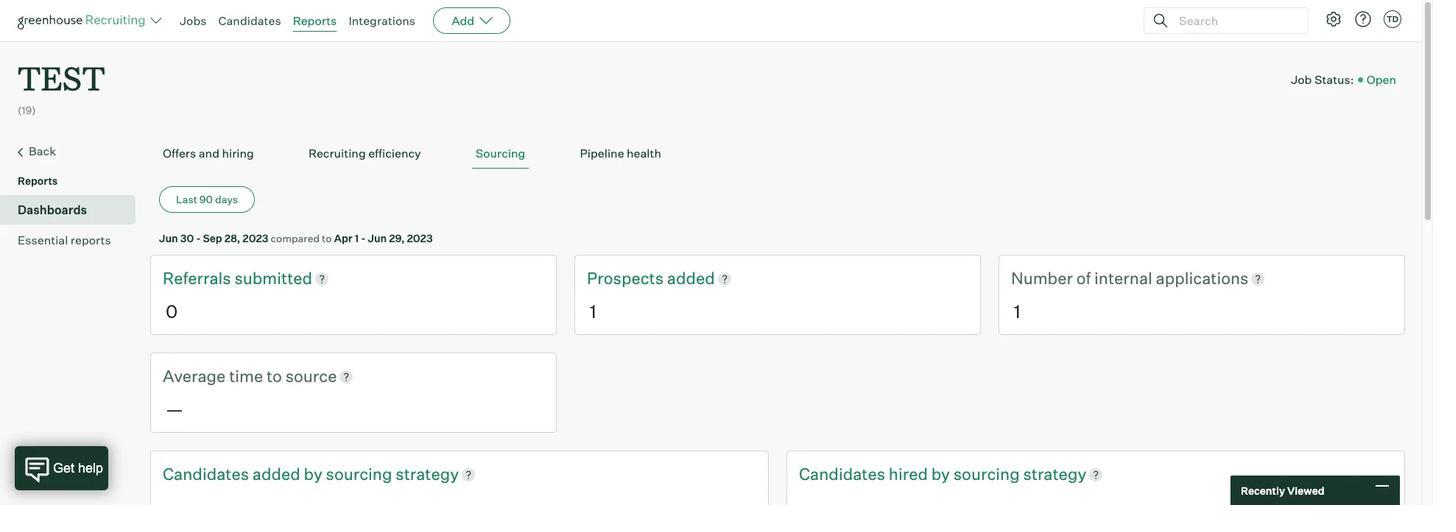 Task type: vqa. For each thing, say whether or not it's contained in the screenshot.
Open
yes



Task type: locate. For each thing, give the bounding box(es) containing it.
candidates
[[218, 13, 281, 28], [163, 464, 249, 484], [799, 464, 885, 484]]

1 right apr
[[355, 232, 359, 245]]

sourcing button
[[472, 139, 529, 169]]

reports link
[[293, 13, 337, 28]]

reports
[[293, 13, 337, 28], [18, 175, 58, 187]]

strategy link
[[396, 463, 459, 486], [1023, 463, 1087, 486]]

- right apr
[[361, 232, 366, 245]]

offers
[[163, 146, 196, 161]]

1 horizontal spatial 2023
[[407, 232, 433, 245]]

0 horizontal spatial -
[[196, 232, 201, 245]]

1 down prospects link
[[590, 301, 596, 323]]

offers and hiring
[[163, 146, 254, 161]]

pipeline health button
[[576, 139, 665, 169]]

1 horizontal spatial jun
[[368, 232, 387, 245]]

hired
[[889, 464, 928, 484]]

2 horizontal spatial 1
[[1014, 301, 1021, 323]]

by link
[[304, 463, 326, 486], [932, 463, 954, 486]]

1 by from the left
[[304, 464, 323, 484]]

2 strategy from the left
[[1023, 464, 1087, 484]]

recently
[[1241, 484, 1285, 497]]

-
[[196, 232, 201, 245], [361, 232, 366, 245]]

reports
[[71, 233, 111, 248]]

by
[[304, 464, 323, 484], [932, 464, 950, 484]]

0 horizontal spatial jun
[[159, 232, 178, 245]]

1 horizontal spatial strategy
[[1023, 464, 1087, 484]]

1
[[355, 232, 359, 245], [590, 301, 596, 323], [1014, 301, 1021, 323]]

candidates link
[[218, 13, 281, 28], [163, 463, 253, 486], [799, 463, 889, 486]]

strategy link for candidates hired by sourcing
[[1023, 463, 1087, 486]]

jun left "30"
[[159, 232, 178, 245]]

0 horizontal spatial by
[[304, 464, 323, 484]]

1 horizontal spatial to
[[322, 232, 332, 245]]

submitted link
[[235, 268, 312, 290]]

1 vertical spatial added link
[[253, 463, 304, 486]]

reports down back
[[18, 175, 58, 187]]

0 horizontal spatial sourcing link
[[326, 463, 396, 486]]

pipeline health
[[580, 146, 661, 161]]

dashboards
[[18, 203, 87, 217]]

1 strategy link from the left
[[396, 463, 459, 486]]

0 horizontal spatial 2023
[[243, 232, 268, 245]]

to left apr
[[322, 232, 332, 245]]

0 vertical spatial added
[[667, 268, 715, 288]]

average
[[163, 366, 226, 386]]

0 horizontal spatial strategy link
[[396, 463, 459, 486]]

28,
[[224, 232, 240, 245]]

prospects link
[[587, 268, 667, 290]]

td
[[1387, 14, 1399, 24]]

- right "30"
[[196, 232, 201, 245]]

2 by link from the left
[[932, 463, 954, 486]]

added link
[[667, 268, 715, 290], [253, 463, 304, 486]]

candidates left hired
[[799, 464, 885, 484]]

sourcing for candidates added by sourcing
[[326, 464, 392, 484]]

last 90 days
[[176, 193, 238, 206]]

last
[[176, 193, 197, 206]]

1 vertical spatial reports
[[18, 175, 58, 187]]

sourcing
[[326, 464, 392, 484], [954, 464, 1020, 484]]

1 horizontal spatial -
[[361, 232, 366, 245]]

1 by link from the left
[[304, 463, 326, 486]]

strategy
[[396, 464, 459, 484], [1023, 464, 1087, 484]]

candidates link for candidates added by sourcing
[[163, 463, 253, 486]]

0 horizontal spatial sourcing
[[326, 464, 392, 484]]

test (19)
[[18, 56, 105, 117]]

back link
[[18, 142, 130, 161]]

jun left 29,
[[368, 232, 387, 245]]

recruiting efficiency button
[[305, 139, 425, 169]]

2023 right 29,
[[407, 232, 433, 245]]

health
[[627, 146, 661, 161]]

test
[[18, 56, 105, 99]]

tab list
[[159, 139, 1397, 169]]

apr
[[334, 232, 353, 245]]

back
[[29, 144, 56, 159]]

2 sourcing link from the left
[[954, 463, 1023, 486]]

candidates down —
[[163, 464, 249, 484]]

0 horizontal spatial strategy
[[396, 464, 459, 484]]

and
[[199, 146, 219, 161]]

0 vertical spatial to
[[322, 232, 332, 245]]

1 down number
[[1014, 301, 1021, 323]]

0 horizontal spatial added
[[253, 464, 300, 484]]

0 horizontal spatial reports
[[18, 175, 58, 187]]

offers and hiring button
[[159, 139, 258, 169]]

1 sourcing from the left
[[326, 464, 392, 484]]

jobs
[[180, 13, 207, 28]]

2023
[[243, 232, 268, 245], [407, 232, 433, 245]]

0 horizontal spatial to
[[267, 366, 282, 386]]

status:
[[1315, 72, 1354, 87]]

job status:
[[1291, 72, 1354, 87]]

reports left integrations
[[293, 13, 337, 28]]

1 horizontal spatial sourcing
[[954, 464, 1020, 484]]

1 horizontal spatial sourcing link
[[954, 463, 1023, 486]]

2 sourcing from the left
[[954, 464, 1020, 484]]

1 horizontal spatial by
[[932, 464, 950, 484]]

0 vertical spatial added link
[[667, 268, 715, 290]]

1 horizontal spatial by link
[[932, 463, 954, 486]]

pipeline
[[580, 146, 624, 161]]

2 - from the left
[[361, 232, 366, 245]]

jun
[[159, 232, 178, 245], [368, 232, 387, 245]]

to
[[322, 232, 332, 245], [267, 366, 282, 386]]

added
[[667, 268, 715, 288], [253, 464, 300, 484]]

candidates hired by sourcing
[[799, 464, 1023, 484]]

2 strategy link from the left
[[1023, 463, 1087, 486]]

1 horizontal spatial strategy link
[[1023, 463, 1087, 486]]

0 horizontal spatial added link
[[253, 463, 304, 486]]

referrals link
[[163, 268, 235, 290]]

0
[[166, 301, 178, 323]]

to right the time
[[267, 366, 282, 386]]

1 vertical spatial to
[[267, 366, 282, 386]]

essential
[[18, 233, 68, 248]]

1 sourcing link from the left
[[326, 463, 396, 486]]

job
[[1291, 72, 1312, 87]]

sourcing link
[[326, 463, 396, 486], [954, 463, 1023, 486]]

1 strategy from the left
[[396, 464, 459, 484]]

number of internal
[[1011, 268, 1156, 288]]

1 horizontal spatial added
[[667, 268, 715, 288]]

2 2023 from the left
[[407, 232, 433, 245]]

2023 right 28,
[[243, 232, 268, 245]]

1 horizontal spatial 1
[[590, 301, 596, 323]]

candidates right jobs
[[218, 13, 281, 28]]

1 horizontal spatial reports
[[293, 13, 337, 28]]

average time to
[[163, 366, 286, 386]]

29,
[[389, 232, 405, 245]]

0 horizontal spatial by link
[[304, 463, 326, 486]]

sourcing for candidates hired by sourcing
[[954, 464, 1020, 484]]

strategy link for candidates added by sourcing
[[396, 463, 459, 486]]

2 by from the left
[[932, 464, 950, 484]]

90
[[200, 193, 213, 206]]



Task type: describe. For each thing, give the bounding box(es) containing it.
number
[[1011, 268, 1073, 288]]

open
[[1367, 72, 1397, 87]]

add
[[452, 13, 475, 28]]

strategy for candidates hired by sourcing
[[1023, 464, 1087, 484]]

1 horizontal spatial added link
[[667, 268, 715, 290]]

dashboards link
[[18, 201, 130, 219]]

essential reports link
[[18, 231, 130, 249]]

recruiting efficiency
[[309, 146, 421, 161]]

30
[[180, 232, 194, 245]]

submitted
[[235, 268, 312, 288]]

applications
[[1156, 268, 1249, 288]]

jobs link
[[180, 13, 207, 28]]

candidates for candidates added by sourcing
[[163, 464, 249, 484]]

strategy for candidates added by sourcing
[[396, 464, 459, 484]]

time
[[229, 366, 263, 386]]

0 vertical spatial reports
[[293, 13, 337, 28]]

tab list containing offers and hiring
[[159, 139, 1397, 169]]

1 jun from the left
[[159, 232, 178, 245]]

recruiting
[[309, 146, 366, 161]]

integrations link
[[349, 13, 416, 28]]

hiring
[[222, 146, 254, 161]]

efficiency
[[368, 146, 421, 161]]

candidates for candidates hired by sourcing
[[799, 464, 885, 484]]

1 vertical spatial added
[[253, 464, 300, 484]]

integrations
[[349, 13, 416, 28]]

sep
[[203, 232, 222, 245]]

last 90 days button
[[159, 186, 255, 213]]

greenhouse recruiting image
[[18, 12, 150, 29]]

candidates for candidates
[[218, 13, 281, 28]]

of
[[1077, 268, 1091, 288]]

compared
[[271, 232, 320, 245]]

td button
[[1384, 10, 1402, 28]]

days
[[215, 193, 238, 206]]

Search text field
[[1176, 10, 1295, 31]]

referrals
[[163, 268, 235, 288]]

td button
[[1381, 7, 1405, 31]]

by for hired
[[932, 464, 950, 484]]

sourcing link for candidates hired by sourcing
[[954, 463, 1023, 486]]

candidates link for candidates hired by sourcing
[[799, 463, 889, 486]]

viewed
[[1288, 484, 1325, 497]]

candidates added by sourcing
[[163, 464, 396, 484]]

test link
[[18, 41, 105, 103]]

hired link
[[889, 463, 932, 486]]

by for added
[[304, 464, 323, 484]]

configure image
[[1325, 10, 1343, 28]]

jun 30 - sep 28, 2023 compared to apr 1 - jun 29, 2023
[[159, 232, 433, 245]]

xychart image
[[820, 500, 1372, 505]]

0 horizontal spatial 1
[[355, 232, 359, 245]]

sourcing
[[476, 146, 526, 161]]

prospects
[[587, 268, 667, 288]]

recently viewed
[[1241, 484, 1325, 497]]

1 - from the left
[[196, 232, 201, 245]]

source
[[286, 366, 337, 386]]

(19)
[[18, 104, 36, 117]]

essential reports
[[18, 233, 111, 248]]

internal
[[1095, 268, 1153, 288]]

sourcing link for candidates added by sourcing
[[326, 463, 396, 486]]

add button
[[433, 7, 511, 34]]

2 jun from the left
[[368, 232, 387, 245]]

by link for hired
[[932, 463, 954, 486]]

by link for added
[[304, 463, 326, 486]]

—
[[166, 398, 183, 420]]

1 2023 from the left
[[243, 232, 268, 245]]



